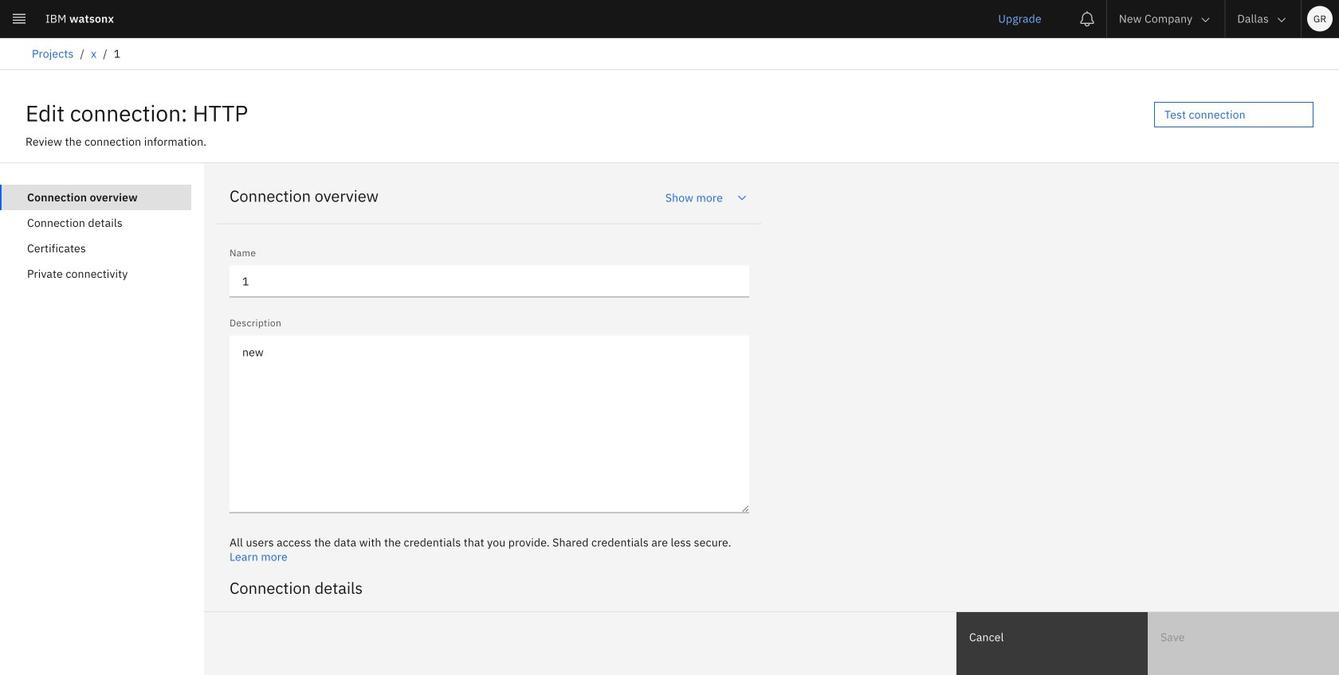 Task type: locate. For each thing, give the bounding box(es) containing it.
global navigation element
[[0, 0, 1339, 676]]

notifications image
[[1079, 11, 1095, 27]]

arrow image
[[1199, 13, 1212, 26]]

Connection name text field
[[230, 266, 749, 298]]

arrow image
[[1275, 13, 1288, 26]]

None text field
[[230, 632, 749, 664]]



Task type: describe. For each thing, give the bounding box(es) containing it.
Connection description text field
[[230, 336, 749, 514]]

action bar element
[[0, 38, 1339, 70]]



Task type: vqa. For each thing, say whether or not it's contained in the screenshot.
arrow image
yes



